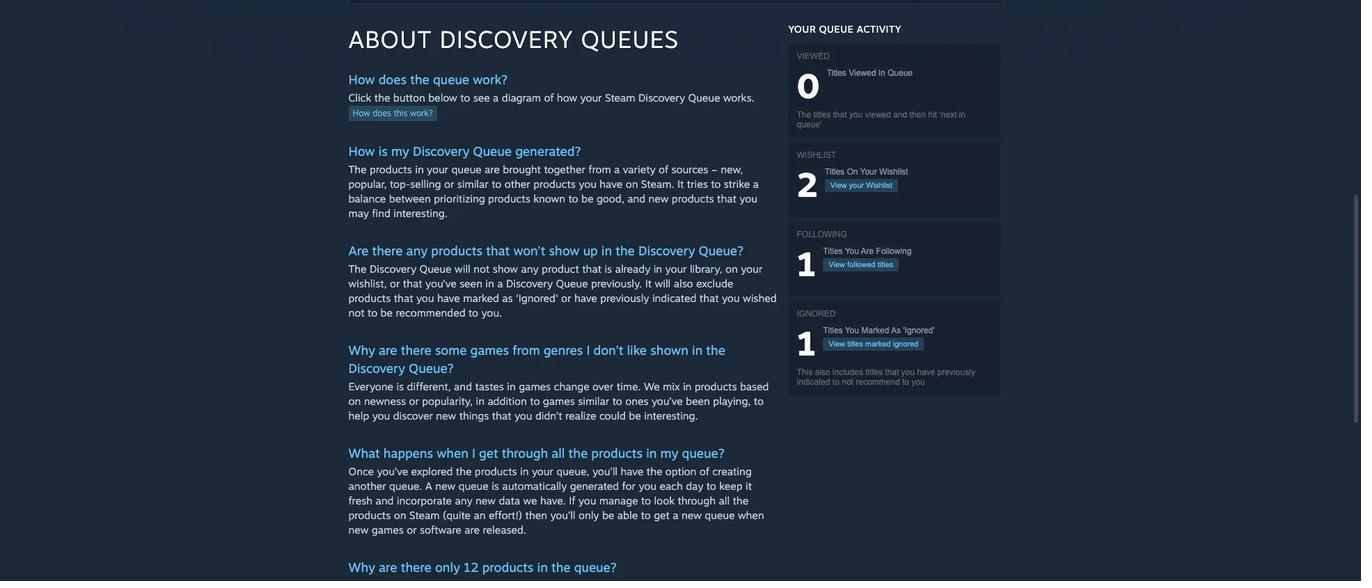 Task type: vqa. For each thing, say whether or not it's contained in the screenshot.
HELP
yes



Task type: locate. For each thing, give the bounding box(es) containing it.
all up "queue,"
[[552, 446, 565, 461]]

your
[[581, 91, 602, 104], [427, 163, 449, 176], [849, 181, 864, 189], [666, 263, 687, 276], [741, 263, 763, 276], [532, 465, 554, 479]]

also inside are there any products that won't show up in the discovery queue? the discovery queue will not show any product that is already in your library, on your wishlist, or that you've seen in a discovery queue previously. it will also exclude products that you have marked as 'ignored' or have previously indicated that you wished not to be recommended to you.
[[674, 277, 694, 290]]

0 vertical spatial indicated
[[653, 292, 697, 305]]

be inside why are there some games from genres i don't like shown in the discovery queue? everyone is different, and tastes in games change over time. we mix in products based on newness or popularity, in addition to games similar to ones you've been playing, to help you discover new things that you didn't realize could be interesting.
[[629, 410, 641, 423]]

1 horizontal spatial 'ignored'
[[904, 326, 935, 336]]

through
[[502, 446, 548, 461], [678, 495, 716, 508]]

queue left works.
[[689, 91, 721, 104]]

is up data
[[492, 480, 499, 493]]

new
[[649, 192, 669, 205], [436, 410, 456, 423], [436, 480, 456, 493], [476, 495, 496, 508], [682, 509, 702, 522], [349, 524, 369, 537]]

2 vertical spatial of
[[700, 465, 710, 479]]

titles down ignored
[[824, 326, 843, 336]]

0 horizontal spatial previously
[[601, 292, 650, 305]]

or down product
[[562, 292, 572, 305]]

1 horizontal spatial then
[[910, 110, 926, 120]]

0 horizontal spatial interesting.
[[394, 207, 448, 220]]

0 horizontal spatial through
[[502, 446, 548, 461]]

discovery
[[440, 24, 574, 54], [639, 91, 685, 104], [413, 143, 470, 159], [639, 243, 695, 258], [370, 263, 417, 276], [506, 277, 553, 290], [349, 361, 405, 376]]

1 vertical spatial then
[[526, 509, 548, 522]]

then inside what happens when i get through all the products in my queue? once you've explored the products in your queue, you'll have the option of creating another queue. a new queue is automatically generated for you each day to keep it fresh and incorporate any new data we have. if you manage to look through all the products on steam (quite an effort!) then you'll only be able to get a new queue when new games or software are released.
[[526, 509, 548, 522]]

1 horizontal spatial through
[[678, 495, 716, 508]]

1 vertical spatial you'll
[[551, 509, 576, 522]]

1 horizontal spatial only
[[579, 509, 599, 522]]

2 why from the top
[[349, 560, 375, 575]]

0 vertical spatial will
[[455, 263, 471, 276]]

selling
[[411, 178, 441, 191]]

steam down incorporate
[[410, 509, 440, 522]]

on up exclude
[[726, 263, 738, 276]]

queue inside viewed 0 titles viewed in queue
[[888, 68, 913, 78]]

there down software
[[401, 560, 432, 575]]

also
[[674, 277, 694, 290], [815, 368, 831, 378]]

addition
[[488, 395, 527, 408]]

won't
[[514, 243, 546, 258]]

there down find
[[372, 243, 403, 258]]

you inside ignored 1 titles you marked as 'ignored' view titles marked ignored
[[845, 326, 860, 336]]

automatically
[[502, 480, 567, 493]]

seen
[[460, 277, 483, 290]]

marked inside are there any products that won't show up in the discovery queue? the discovery queue will not show any product that is already in your library, on your wishlist, or that you've seen in a discovery queue previously. it will also exclude products that you have marked as 'ignored' or have previously indicated that you wished not to be recommended to you.
[[463, 292, 499, 305]]

0 vertical spatial all
[[552, 446, 565, 461]]

1 vertical spatial the
[[349, 163, 367, 176]]

explored
[[411, 465, 453, 479]]

discovery up already on the top left of page
[[639, 243, 695, 258]]

0 horizontal spatial from
[[513, 343, 540, 358]]

the inside how is my discovery queue generated? the products in your queue are brought together from a variety of sources – new, popular, top-selling or similar to other products you have on steam. it tries to strike a balance between prioritizing products known to be good, and new products that you may find interesting.
[[349, 163, 367, 176]]

how inside how is my discovery queue generated? the products in your queue are brought together from a variety of sources – new, popular, top-selling or similar to other products you have on steam. it tries to strike a balance between prioritizing products known to be good, and new products that you may find interesting.
[[349, 143, 375, 159]]

from up "good,"
[[589, 163, 611, 176]]

2 horizontal spatial you've
[[652, 395, 683, 408]]

the down '0'
[[797, 110, 812, 120]]

to down wishlist,
[[368, 306, 378, 320]]

titles down following at the right
[[824, 247, 843, 256]]

view inside "wishlist 2 titles on your wishlist view your wishlist"
[[831, 181, 847, 189]]

manage
[[600, 495, 638, 508]]

in right the 'next
[[960, 110, 966, 120]]

1 vertical spatial show
[[493, 263, 518, 276]]

0 vertical spatial through
[[502, 446, 548, 461]]

your inside "wishlist 2 titles on your wishlist view your wishlist"
[[849, 181, 864, 189]]

your
[[789, 23, 816, 35], [861, 167, 878, 177]]

previously inside this also includes titles that you have previously indicated to not recommend to you
[[938, 368, 976, 378]]

0 horizontal spatial then
[[526, 509, 548, 522]]

2 vertical spatial how
[[349, 143, 375, 159]]

my up option
[[661, 446, 679, 461]]

you up followed
[[845, 247, 860, 256]]

released.
[[483, 524, 527, 537]]

also inside this also includes titles that you have previously indicated to not recommend to you
[[815, 368, 831, 378]]

are inside following 1 titles you are following view followed titles
[[861, 247, 874, 256]]

only down generated
[[579, 509, 599, 522]]

of inside how is my discovery queue generated? the products in your queue are brought together from a variety of sources – new, popular, top-selling or similar to other products you have on steam. it tries to strike a balance between prioritizing products known to be good, and new products that you may find interesting.
[[659, 163, 669, 176]]

titles down '0'
[[814, 110, 831, 120]]

everyone
[[349, 380, 394, 394]]

new down 'fresh' on the left
[[349, 524, 369, 537]]

0 horizontal spatial all
[[552, 446, 565, 461]]

'next
[[940, 110, 957, 120]]

in
[[960, 110, 966, 120], [415, 163, 424, 176], [602, 243, 612, 258], [654, 263, 663, 276], [486, 277, 494, 290], [692, 343, 703, 358], [507, 380, 516, 394], [683, 380, 692, 394], [476, 395, 485, 408], [647, 446, 657, 461], [520, 465, 529, 479], [537, 560, 548, 575]]

'ignored' up the ignored
[[904, 326, 935, 336]]

you'll up generated
[[593, 465, 618, 479]]

new down steam.
[[649, 192, 669, 205]]

from inside how is my discovery queue generated? the products in your queue are brought together from a variety of sources – new, popular, top-selling or similar to other products you have on steam. it tries to strike a balance between prioritizing products known to be good, and new products that you may find interesting.
[[589, 163, 611, 176]]

it inside are there any products that won't show up in the discovery queue? the discovery queue will not show any product that is already in your library, on your wishlist, or that you've seen in a discovery queue previously. it will also exclude products that you have marked as 'ignored' or have previously indicated that you wished not to be recommended to you.
[[646, 277, 652, 290]]

a inside are there any products that won't show up in the discovery queue? the discovery queue will not show any product that is already in your library, on your wishlist, or that you've seen in a discovery queue previously. it will also exclude products that you have marked as 'ignored' or have previously indicated that you wished not to be recommended to you.
[[497, 277, 503, 290]]

on
[[626, 178, 638, 191], [726, 263, 738, 276], [349, 395, 361, 408], [394, 509, 406, 522]]

then
[[910, 110, 926, 120], [526, 509, 548, 522]]

discovery up everyone
[[349, 361, 405, 376]]

queue up brought
[[473, 143, 512, 159]]

'ignored'
[[516, 292, 558, 305], [904, 326, 935, 336]]

1 vertical spatial you've
[[652, 395, 683, 408]]

on down incorporate
[[394, 509, 406, 522]]

you've inside why are there some games from genres i don't like shown in the discovery queue? everyone is different, and tastes in games change over time. we mix in products based on newness or popularity, in addition to games similar to ones you've been playing, to help you discover new things that you didn't realize could be interesting.
[[652, 395, 683, 408]]

0 vertical spatial the
[[797, 110, 812, 120]]

your inside "wishlist 2 titles on your wishlist view your wishlist"
[[861, 167, 878, 177]]

once
[[349, 465, 374, 479]]

you'll
[[593, 465, 618, 479], [551, 509, 576, 522]]

1 horizontal spatial it
[[678, 178, 684, 191]]

queue.
[[389, 480, 422, 493]]

are inside what happens when i get through all the products in my queue? once you've explored the products in your queue, you'll have the option of creating another queue. a new queue is automatically generated for you each day to keep it fresh and incorporate any new data we have. if you manage to look through all the products on steam (quite an effort!) then you'll only be able to get a new queue when new games or software are released.
[[465, 524, 480, 537]]

all
[[552, 446, 565, 461], [719, 495, 730, 508]]

0 vertical spatial then
[[910, 110, 926, 120]]

why are there some games from genres i don't like shown in the discovery queue? everyone is different, and tastes in games change over time. we mix in products based on newness or popularity, in addition to games similar to ones you've been playing, to help you discover new things that you didn't realize could be interesting.
[[349, 343, 769, 423]]

0 vertical spatial interesting.
[[394, 207, 448, 220]]

change
[[554, 380, 590, 394]]

view inside ignored 1 titles you marked as 'ignored' view titles marked ignored
[[829, 340, 846, 348]]

how up popular,
[[349, 143, 375, 159]]

interesting. down between on the left top of page
[[394, 207, 448, 220]]

viewed
[[866, 110, 892, 120]]

get down look
[[654, 509, 670, 522]]

0 horizontal spatial also
[[674, 277, 694, 290]]

2 1 from the top
[[797, 323, 817, 364]]

it down already on the top left of page
[[646, 277, 652, 290]]

when down it
[[738, 509, 765, 522]]

your up view your wishlist link
[[861, 167, 878, 177]]

a
[[425, 480, 432, 493]]

titles left on
[[825, 167, 845, 177]]

your right how
[[581, 91, 602, 104]]

to up could
[[613, 395, 623, 408]]

in down have.
[[537, 560, 548, 575]]

there
[[372, 243, 403, 258], [401, 343, 432, 358], [401, 560, 432, 575]]

1 vertical spatial i
[[472, 446, 476, 461]]

titles down marked
[[848, 340, 864, 348]]

1 inside ignored 1 titles you marked as 'ignored' view titles marked ignored
[[797, 323, 817, 364]]

this
[[797, 368, 813, 378]]

not inside this also includes titles that you have previously indicated to not recommend to you
[[842, 378, 854, 387]]

1 vertical spatial will
[[655, 277, 671, 290]]

library,
[[690, 263, 723, 276]]

my inside how is my discovery queue generated? the products in your queue are brought together from a variety of sources – new, popular, top-selling or similar to other products you have on steam. it tries to strike a balance between prioritizing products known to be good, and new products that you may find interesting.
[[391, 143, 409, 159]]

will right previously. at the top left of the page
[[655, 277, 671, 290]]

any down between on the left top of page
[[407, 243, 428, 258]]

this
[[394, 108, 408, 118]]

1 vertical spatial there
[[401, 343, 432, 358]]

be left "good,"
[[582, 192, 594, 205]]

discovery inside how is my discovery queue generated? the products in your queue are brought together from a variety of sources – new, popular, top-selling or similar to other products you have on steam. it tries to strike a balance between prioritizing products known to be good, and new products that you may find interesting.
[[413, 143, 470, 159]]

how
[[557, 91, 578, 104]]

the down have.
[[552, 560, 571, 575]]

titles down following
[[878, 261, 894, 269]]

how is my discovery queue generated? the products in your queue are brought together from a variety of sources – new, popular, top-selling or similar to other products you have on steam. it tries to strike a balance between prioritizing products known to be good, and new products that you may find interesting.
[[349, 143, 759, 220]]

view inside following 1 titles you are following view followed titles
[[829, 261, 846, 269]]

1 vertical spatial why
[[349, 560, 375, 575]]

shown
[[651, 343, 689, 358]]

1 you from the top
[[845, 247, 860, 256]]

1 horizontal spatial of
[[659, 163, 669, 176]]

or right wishlist,
[[390, 277, 400, 290]]

how for is
[[349, 143, 375, 159]]

1 vertical spatial previously
[[938, 368, 976, 378]]

1 vertical spatial wishlist
[[867, 181, 893, 189]]

you inside following 1 titles you are following view followed titles
[[845, 247, 860, 256]]

0 vertical spatial steam
[[605, 91, 636, 104]]

titles left viewed
[[827, 68, 847, 78]]

0 horizontal spatial not
[[349, 306, 365, 320]]

titles inside "wishlist 2 titles on your wishlist view your wishlist"
[[825, 167, 845, 177]]

0 horizontal spatial you'll
[[551, 509, 576, 522]]

work? down button
[[410, 108, 433, 118]]

1 1 from the top
[[797, 243, 817, 285]]

products up playing,
[[695, 380, 737, 394]]

1 horizontal spatial also
[[815, 368, 831, 378]]

steam right how
[[605, 91, 636, 104]]

1 vertical spatial steam
[[410, 509, 440, 522]]

is inside why are there some games from genres i don't like shown in the discovery queue? everyone is different, and tastes in games change over time. we mix in products based on newness or popularity, in addition to games similar to ones you've been playing, to help you discover new things that you didn't realize could be interesting.
[[397, 380, 404, 394]]

2 vertical spatial view
[[829, 340, 846, 348]]

why up everyone
[[349, 343, 375, 358]]

and inside 'the titles that you viewed and then hit 'next in queue''
[[894, 110, 908, 120]]

your queue activity
[[789, 23, 902, 35]]

1 vertical spatial also
[[815, 368, 831, 378]]

1 horizontal spatial i
[[587, 343, 590, 358]]

new inside how is my discovery queue generated? the products in your queue are brought together from a variety of sources – new, popular, top-selling or similar to other products you have on steam. it tries to strike a balance between prioritizing products known to be good, and new products that you may find interesting.
[[649, 192, 669, 205]]

0 vertical spatial i
[[587, 343, 590, 358]]

similar inside how is my discovery queue generated? the products in your queue are brought together from a variety of sources – new, popular, top-selling or similar to other products you have on steam. it tries to strike a balance between prioritizing products known to be good, and new products that you may find interesting.
[[457, 178, 489, 191]]

1 horizontal spatial are
[[861, 247, 874, 256]]

queue up prioritizing
[[452, 163, 482, 176]]

any inside what happens when i get through all the products in my queue? once you've explored the products in your queue, you'll have the option of creating another queue. a new queue is automatically generated for you each day to keep it fresh and incorporate any new data we have. if you manage to look through all the products on steam (quite an effort!) then you'll only be able to get a new queue when new games or software are released.
[[455, 495, 473, 508]]

day
[[686, 480, 704, 493]]

0 vertical spatial queue?
[[699, 243, 744, 258]]

how does the queue work? click the button below to see a diagram of how your steam discovery queue works. how does this work?
[[349, 72, 755, 118]]

i
[[587, 343, 590, 358], [472, 446, 476, 461]]

0 vertical spatial you've
[[426, 277, 457, 290]]

generated?
[[516, 143, 581, 159]]

0 vertical spatial 'ignored'
[[516, 292, 558, 305]]

0 horizontal spatial similar
[[457, 178, 489, 191]]

1 for following 1 titles you are following view followed titles
[[797, 243, 817, 285]]

1 vertical spatial indicated
[[797, 378, 831, 387]]

the inside are there any products that won't show up in the discovery queue? the discovery queue will not show any product that is already in your library, on your wishlist, or that you've seen in a discovery queue previously. it will also exclude products that you have marked as 'ignored' or have previously indicated that you wished not to be recommended to you.
[[349, 263, 367, 276]]

of inside what happens when i get through all the products in my queue? once you've explored the products in your queue, you'll have the option of creating another queue. a new queue is automatically generated for you each day to keep it fresh and incorporate any new data we have. if you manage to look through all the products on steam (quite an effort!) then you'll only be able to get a new queue when new games or software are released.
[[700, 465, 710, 479]]

is up popular,
[[379, 143, 388, 159]]

marked down seen
[[463, 292, 499, 305]]

product
[[542, 263, 579, 276]]

products down tries on the right of the page
[[672, 192, 714, 205]]

in right seen
[[486, 277, 494, 290]]

together
[[544, 163, 586, 176]]

1 horizontal spatial my
[[661, 446, 679, 461]]

and down 'another' in the bottom left of the page
[[376, 495, 394, 508]]

queue up recommended
[[420, 263, 452, 276]]

previously
[[601, 292, 650, 305], [938, 368, 976, 378]]

0 vertical spatial there
[[372, 243, 403, 258]]

0 horizontal spatial my
[[391, 143, 409, 159]]

it left tries on the right of the page
[[678, 178, 684, 191]]

0 vertical spatial only
[[579, 509, 599, 522]]

marked
[[862, 326, 890, 336]]

you've inside are there any products that won't show up in the discovery queue? the discovery queue will not show any product that is already in your library, on your wishlist, or that you've seen in a discovery queue previously. it will also exclude products that you have marked as 'ignored' or have previously indicated that you wished not to be recommended to you.
[[426, 277, 457, 290]]

queue right the in
[[888, 68, 913, 78]]

your down on
[[849, 181, 864, 189]]

1 vertical spatial of
[[659, 163, 669, 176]]

be down wishlist,
[[381, 306, 393, 320]]

a left variety
[[614, 163, 620, 176]]

discovery inside why are there some games from genres i don't like shown in the discovery queue? everyone is different, and tastes in games change over time. we mix in products based on newness or popularity, in addition to games similar to ones you've been playing, to help you discover new things that you didn't realize could be interesting.
[[349, 361, 405, 376]]

a inside how does the queue work? click the button below to see a diagram of how your steam discovery queue works. how does this work?
[[493, 91, 499, 104]]

0 vertical spatial you
[[845, 247, 860, 256]]

queue? inside are there any products that won't show up in the discovery queue? the discovery queue will not show any product that is already in your library, on your wishlist, or that you've seen in a discovery queue previously. it will also exclude products that you have marked as 'ignored' or have previously indicated that you wished not to be recommended to you.
[[699, 243, 744, 258]]

queue inside how does the queue work? click the button below to see a diagram of how your steam discovery queue works. how does this work?
[[689, 91, 721, 104]]

have
[[600, 178, 623, 191], [437, 292, 460, 305], [575, 292, 598, 305], [918, 368, 936, 378], [621, 465, 644, 479]]

0 vertical spatial does
[[379, 72, 407, 87]]

in up selling
[[415, 163, 424, 176]]

0 horizontal spatial show
[[493, 263, 518, 276]]

0 vertical spatial my
[[391, 143, 409, 159]]

when up explored
[[437, 446, 469, 461]]

titles for wishlist 2 titles on your wishlist view your wishlist
[[825, 167, 845, 177]]

on inside what happens when i get through all the products in my queue? once you've explored the products in your queue, you'll have the option of creating another queue. a new queue is automatically generated for you each day to keep it fresh and incorporate any new data we have. if you manage to look through all the products on steam (quite an effort!) then you'll only be able to get a new queue when new games or software are released.
[[394, 509, 406, 522]]

on inside are there any products that won't show up in the discovery queue? the discovery queue will not show any product that is already in your library, on your wishlist, or that you've seen in a discovery queue previously. it will also exclude products that you have marked as 'ignored' or have previously indicated that you wished not to be recommended to you.
[[726, 263, 738, 276]]

marked
[[463, 292, 499, 305], [866, 340, 891, 348]]

1 inside following 1 titles you are following view followed titles
[[797, 243, 817, 285]]

0 vertical spatial similar
[[457, 178, 489, 191]]

is
[[379, 143, 388, 159], [605, 263, 612, 276], [397, 380, 404, 394], [492, 480, 499, 493]]

how for does
[[349, 72, 375, 87]]

2 vertical spatial you've
[[377, 465, 408, 479]]

0 vertical spatial work?
[[473, 72, 508, 87]]

you'll down if
[[551, 509, 576, 522]]

1 horizontal spatial get
[[654, 509, 670, 522]]

like
[[627, 343, 647, 358]]

it
[[678, 178, 684, 191], [646, 277, 652, 290]]

'ignored' inside ignored 1 titles you marked as 'ignored' view titles marked ignored
[[904, 326, 935, 336]]

1 vertical spatial view
[[829, 261, 846, 269]]

0 vertical spatial show
[[549, 243, 580, 258]]

are
[[349, 243, 369, 258], [861, 247, 874, 256]]

brought
[[503, 163, 541, 176]]

be down ones
[[629, 410, 641, 423]]

does up button
[[379, 72, 407, 87]]

i down things
[[472, 446, 476, 461]]

there for some
[[401, 343, 432, 358]]

known
[[534, 192, 566, 205]]

queue inside how is my discovery queue generated? the products in your queue are brought together from a variety of sources – new, popular, top-selling or similar to other products you have on steam. it tries to strike a balance between prioritizing products known to be good, and new products that you may find interesting.
[[473, 143, 512, 159]]

1 horizontal spatial work?
[[473, 72, 508, 87]]

is inside how is my discovery queue generated? the products in your queue are brought together from a variety of sources – new, popular, top-selling or similar to other products you have on steam. it tries to strike a balance between prioritizing products known to be good, and new products that you may find interesting.
[[379, 143, 388, 159]]

to left other
[[492, 178, 502, 191]]

have inside this also includes titles that you have previously indicated to not recommend to you
[[918, 368, 936, 378]]

0 vertical spatial also
[[674, 277, 694, 290]]

queue down keep
[[705, 509, 735, 522]]

of
[[544, 91, 554, 104], [659, 163, 669, 176], [700, 465, 710, 479]]

software
[[420, 524, 462, 537]]

already
[[616, 263, 651, 276]]

0 horizontal spatial of
[[544, 91, 554, 104]]

new down popularity,
[[436, 410, 456, 423]]

1 horizontal spatial interesting.
[[644, 410, 698, 423]]

1 horizontal spatial from
[[589, 163, 611, 176]]

0 vertical spatial 1
[[797, 243, 817, 285]]

0
[[797, 65, 820, 107]]

0 horizontal spatial your
[[789, 23, 816, 35]]

titles inside following 1 titles you are following view followed titles
[[824, 247, 843, 256]]

help
[[349, 410, 369, 423]]

1 horizontal spatial queue?
[[682, 446, 725, 461]]

titles inside ignored 1 titles you marked as 'ignored' view titles marked ignored
[[824, 326, 843, 336]]

0 horizontal spatial get
[[479, 446, 498, 461]]

work? up see on the top left of page
[[473, 72, 508, 87]]

steam inside what happens when i get through all the products in my queue? once you've explored the products in your queue, you'll have the option of creating another queue. a new queue is automatically generated for you each day to keep it fresh and incorporate any new data we have. if you manage to look through all the products on steam (quite an effort!) then you'll only be able to get a new queue when new games or software are released.
[[410, 509, 440, 522]]

0 horizontal spatial work?
[[410, 108, 433, 118]]

0 horizontal spatial are
[[349, 243, 369, 258]]

–
[[712, 163, 718, 176]]

products down wishlist,
[[349, 292, 391, 305]]

2 you from the top
[[845, 326, 860, 336]]

have inside what happens when i get through all the products in my queue? once you've explored the products in your queue, you'll have the option of creating another queue. a new queue is automatically generated for you each day to keep it fresh and incorporate any new data we have. if you manage to look through all the products on steam (quite an effort!) then you'll only be able to get a new queue when new games or software are released.
[[621, 465, 644, 479]]

to right recommend
[[903, 378, 910, 387]]

of left how
[[544, 91, 554, 104]]

wishlist
[[880, 167, 909, 177], [867, 181, 893, 189]]

or up discover
[[409, 395, 419, 408]]

to right able
[[641, 509, 651, 522]]

0 horizontal spatial 'ignored'
[[516, 292, 558, 305]]

have inside how is my discovery queue generated? the products in your queue are brought together from a variety of sources – new, popular, top-selling or similar to other products you have on steam. it tries to strike a balance between prioritizing products known to be good, and new products that you may find interesting.
[[600, 178, 623, 191]]

interesting.
[[394, 207, 448, 220], [644, 410, 698, 423]]

in up things
[[476, 395, 485, 408]]

and inside what happens when i get through all the products in my queue? once you've explored the products in your queue, you'll have the option of creating another queue. a new queue is automatically generated for you each day to keep it fresh and incorporate any new data we have. if you manage to look through all the products on steam (quite an effort!) then you'll only be able to get a new queue when new games or software are released.
[[376, 495, 394, 508]]

1 vertical spatial any
[[521, 263, 539, 276]]

view for 1
[[829, 261, 846, 269]]

is up the newness
[[397, 380, 404, 394]]

in inside how is my discovery queue generated? the products in your queue are brought together from a variety of sources – new, popular, top-selling or similar to other products you have on steam. it tries to strike a balance between prioritizing products known to be good, and new products that you may find interesting.
[[415, 163, 424, 176]]

1 vertical spatial similar
[[578, 395, 610, 408]]

1 vertical spatial queue?
[[409, 361, 454, 376]]

queue?
[[682, 446, 725, 461], [574, 560, 617, 575]]

0 vertical spatial queue?
[[682, 446, 725, 461]]

0 horizontal spatial you've
[[377, 465, 408, 479]]

1 why from the top
[[349, 343, 375, 358]]

1 horizontal spatial all
[[719, 495, 730, 508]]

1 vertical spatial your
[[861, 167, 878, 177]]

what happens when i get through all the products in my queue? once you've explored the products in your queue, you'll have the option of creating another queue. a new queue is automatically generated for you each day to keep it fresh and incorporate any new data we have. if you manage to look through all the products on steam (quite an effort!) then you'll only be able to get a new queue when new games or software are released.
[[349, 446, 765, 537]]

i inside why are there some games from genres i don't like shown in the discovery queue? everyone is different, and tastes in games change over time. we mix in products based on newness or popularity, in addition to games similar to ones you've been playing, to help you discover new things that you didn't realize could be interesting.
[[587, 343, 590, 358]]

view down on
[[831, 181, 847, 189]]

not up seen
[[474, 263, 490, 276]]

0 vertical spatial of
[[544, 91, 554, 104]]

a right strike
[[753, 178, 759, 191]]

able
[[618, 509, 638, 522]]

it inside how is my discovery queue generated? the products in your queue are brought together from a variety of sources – new, popular, top-selling or similar to other products you have on steam. it tries to strike a balance between prioritizing products known to be good, and new products that you may find interesting.
[[678, 178, 684, 191]]

0 horizontal spatial only
[[435, 560, 460, 575]]

view
[[831, 181, 847, 189], [829, 261, 846, 269], [829, 340, 846, 348]]

1 vertical spatial 1
[[797, 323, 817, 364]]

queue? up library,
[[699, 243, 744, 258]]

get
[[479, 446, 498, 461], [654, 509, 670, 522]]

things
[[460, 410, 489, 423]]

0 horizontal spatial queue?
[[574, 560, 617, 575]]

or inside why are there some games from genres i don't like shown in the discovery queue? everyone is different, and tastes in games change over time. we mix in products based on newness or popularity, in addition to games similar to ones you've been playing, to help you discover new things that you didn't realize could be interesting.
[[409, 395, 419, 408]]

top-
[[390, 178, 411, 191]]

this also includes titles that you have previously indicated to not recommend to you
[[797, 368, 976, 387]]

queue?
[[699, 243, 744, 258], [409, 361, 454, 376]]

2 horizontal spatial of
[[700, 465, 710, 479]]

discovery inside how does the queue work? click the button below to see a diagram of how your steam discovery queue works. how does this work?
[[639, 91, 685, 104]]

0 vertical spatial not
[[474, 263, 490, 276]]

12
[[464, 560, 479, 575]]

1 vertical spatial only
[[435, 560, 460, 575]]

are inside why are there some games from genres i don't like shown in the discovery queue? everyone is different, and tastes in games change over time. we mix in products based on newness or popularity, in addition to games similar to ones you've been playing, to help you discover new things that you didn't realize could be interesting.
[[379, 343, 397, 358]]

any up (quite
[[455, 495, 473, 508]]

the
[[410, 72, 430, 87], [375, 91, 390, 104], [616, 243, 635, 258], [707, 343, 726, 358], [569, 446, 588, 461], [456, 465, 472, 479], [647, 465, 663, 479], [733, 495, 749, 508], [552, 560, 571, 575]]

0 vertical spatial from
[[589, 163, 611, 176]]

from left genres
[[513, 343, 540, 358]]

or up prioritizing
[[444, 178, 454, 191]]

any
[[407, 243, 428, 258], [521, 263, 539, 276], [455, 495, 473, 508]]

0 horizontal spatial queue?
[[409, 361, 454, 376]]



Task type: describe. For each thing, give the bounding box(es) containing it.
ones
[[626, 395, 649, 408]]

some
[[435, 343, 467, 358]]

queue? inside what happens when i get through all the products in my queue? once you've explored the products in your queue, you'll have the option of creating another queue. a new queue is automatically generated for you each day to keep it fresh and incorporate any new data we have. if you manage to look through all the products on steam (quite an effort!) then you'll only be able to get a new queue when new games or software are released.
[[682, 446, 725, 461]]

you.
[[482, 306, 502, 320]]

strike
[[724, 178, 750, 191]]

option
[[666, 465, 697, 479]]

products up top-
[[370, 163, 412, 176]]

in up look
[[647, 446, 657, 461]]

to up didn't
[[530, 395, 540, 408]]

products inside why are there some games from genres i don't like shown in the discovery queue? everyone is different, and tastes in games change over time. we mix in products based on newness or popularity, in addition to games similar to ones you've been playing, to help you discover new things that you didn't realize could be interesting.
[[695, 380, 737, 394]]

to down based
[[754, 395, 764, 408]]

following
[[797, 230, 847, 240]]

1 vertical spatial not
[[349, 306, 365, 320]]

diagram
[[502, 91, 541, 104]]

between
[[389, 192, 431, 205]]

and inside why are there some games from genres i don't like shown in the discovery queue? everyone is different, and tastes in games change over time. we mix in products based on newness or popularity, in addition to games similar to ones you've been playing, to help you discover new things that you didn't realize could be interesting.
[[454, 380, 472, 394]]

queue? inside why are there some games from genres i don't like shown in the discovery queue? everyone is different, and tastes in games change over time. we mix in products based on newness or popularity, in addition to games similar to ones you've been playing, to help you discover new things that you didn't realize could be interesting.
[[409, 361, 454, 376]]

new down day
[[682, 509, 702, 522]]

titles inside 'the titles that you viewed and then hit 'next in queue''
[[814, 110, 831, 120]]

you inside 'the titles that you viewed and then hit 'next in queue''
[[850, 110, 863, 120]]

to inside how does the queue work? click the button below to see a diagram of how your steam discovery queue works. how does this work?
[[461, 91, 470, 104]]

new,
[[721, 163, 743, 176]]

interesting. inside how is my discovery queue generated? the products in your queue are brought together from a variety of sources – new, popular, top-selling or similar to other products you have on steam. it tries to strike a balance between prioritizing products known to be good, and new products that you may find interesting.
[[394, 207, 448, 220]]

the up "queue,"
[[569, 446, 588, 461]]

in right already on the top left of page
[[654, 263, 663, 276]]

happens
[[384, 446, 433, 461]]

1 for ignored 1 titles you marked as 'ignored' view titles marked ignored
[[797, 323, 817, 364]]

another
[[349, 480, 386, 493]]

tastes
[[475, 380, 504, 394]]

up
[[583, 243, 598, 258]]

queue,
[[557, 465, 590, 479]]

to down – at the top of page
[[711, 178, 721, 191]]

about
[[349, 24, 432, 54]]

could
[[600, 410, 626, 423]]

effort!)
[[489, 509, 523, 522]]

to right this
[[833, 378, 840, 387]]

i inside what happens when i get through all the products in my queue? once you've explored the products in your queue, you'll have the option of creating another queue. a new queue is automatically generated for you each day to keep it fresh and incorporate any new data we have. if you manage to look through all the products on steam (quite an effort!) then you'll only be able to get a new queue when new games or software are released.
[[472, 446, 476, 461]]

games up didn't
[[543, 395, 575, 408]]

discover
[[393, 410, 433, 423]]

activity
[[857, 23, 902, 35]]

in inside 'the titles that you viewed and then hit 'next in queue''
[[960, 110, 966, 120]]

you for following 1 titles you are following view followed titles
[[845, 247, 860, 256]]

tries
[[687, 178, 708, 191]]

as
[[502, 292, 513, 305]]

0 vertical spatial wishlist
[[880, 167, 909, 177]]

similar inside why are there some games from genres i don't like shown in the discovery queue? everyone is different, and tastes in games change over time. we mix in products based on newness or popularity, in addition to games similar to ones you've been playing, to help you discover new things that you didn't realize could be interesting.
[[578, 395, 610, 408]]

time.
[[617, 380, 641, 394]]

products up for
[[592, 446, 643, 461]]

in right mix
[[683, 380, 692, 394]]

discovery up wishlist,
[[370, 263, 417, 276]]

queue down product
[[556, 277, 588, 290]]

includes
[[833, 368, 864, 378]]

viewed 0 titles viewed in queue
[[797, 52, 913, 107]]

games up tastes on the left of page
[[471, 343, 509, 358]]

incorporate
[[397, 495, 452, 508]]

then inside 'the titles that you viewed and then hit 'next in queue''
[[910, 110, 926, 120]]

from inside why are there some games from genres i don't like shown in the discovery queue? everyone is different, and tastes in games change over time. we mix in products based on newness or popularity, in addition to games similar to ones you've been playing, to help you discover new things that you didn't realize could be interesting.
[[513, 343, 540, 358]]

recommend
[[856, 378, 900, 387]]

hit
[[929, 110, 938, 120]]

queue up the viewed
[[820, 23, 854, 35]]

have.
[[541, 495, 566, 508]]

don't
[[594, 343, 624, 358]]

have up recommended
[[437, 292, 460, 305]]

creating
[[713, 465, 752, 479]]

1 vertical spatial get
[[654, 509, 670, 522]]

are inside how is my discovery queue generated? the products in your queue are brought together from a variety of sources – new, popular, top-selling or similar to other products you have on steam. it tries to strike a balance between prioritizing products known to be good, and new products that you may find interesting.
[[485, 163, 500, 176]]

wished
[[743, 292, 777, 305]]

are there any products that won't show up in the discovery queue? the discovery queue will not show any product that is already in your library, on your wishlist, or that you've seen in a discovery queue previously. it will also exclude products that you have marked as 'ignored' or have previously indicated that you wished not to be recommended to you.
[[349, 243, 777, 320]]

to right known
[[569, 192, 579, 205]]

steam inside how does the queue work? click the button below to see a diagram of how your steam discovery queue works. how does this work?
[[605, 91, 636, 104]]

ignored 1 titles you marked as 'ignored' view titles marked ignored
[[797, 309, 935, 364]]

popularity,
[[422, 395, 473, 408]]

titles for following 1 titles you are following view followed titles
[[824, 247, 843, 256]]

on inside how is my discovery queue generated? the products in your queue are brought together from a variety of sources – new, popular, top-selling or similar to other products you have on steam. it tries to strike a balance between prioritizing products known to be good, and new products that you may find interesting.
[[626, 178, 638, 191]]

in
[[879, 68, 886, 78]]

previously.
[[591, 277, 642, 290]]

in up automatically
[[520, 465, 529, 479]]

in right up at the left
[[602, 243, 612, 258]]

the up each
[[647, 465, 663, 479]]

in up addition on the left bottom
[[507, 380, 516, 394]]

discovery up as
[[506, 277, 553, 290]]

newness
[[364, 395, 406, 408]]

over
[[593, 380, 614, 394]]

is inside are there any products that won't show up in the discovery queue? the discovery queue will not show any product that is already in your library, on your wishlist, or that you've seen in a discovery queue previously. it will also exclude products that you have marked as 'ignored' or have previously indicated that you wished not to be recommended to you.
[[605, 263, 612, 276]]

or inside how is my discovery queue generated? the products in your queue are brought together from a variety of sources – new, popular, top-selling or similar to other products you have on steam. it tries to strike a balance between prioritizing products known to be good, and new products that you may find interesting.
[[444, 178, 454, 191]]

why for why are there only 12 products in the queue?
[[349, 560, 375, 575]]

products up known
[[534, 178, 576, 191]]

products right 12
[[483, 560, 534, 575]]

discovery up diagram
[[440, 24, 574, 54]]

titles for ignored 1 titles you marked as 'ignored' view titles marked ignored
[[824, 326, 843, 336]]

or inside what happens when i get through all the products in my queue? once you've explored the products in your queue, you'll have the option of creating another queue. a new queue is automatically generated for you each day to keep it fresh and incorporate any new data we have. if you manage to look through all the products on steam (quite an effort!) then you'll only be able to get a new queue when new games or software are released.
[[407, 524, 417, 537]]

realize
[[566, 410, 597, 423]]

the right explored
[[456, 465, 472, 479]]

interesting. inside why are there some games from genres i don't like shown in the discovery queue? everyone is different, and tastes in games change over time. we mix in products based on newness or popularity, in addition to games similar to ones you've been playing, to help you discover new things that you didn't realize could be interesting.
[[644, 410, 698, 423]]

to right day
[[707, 480, 717, 493]]

your up wished
[[741, 263, 763, 276]]

1 vertical spatial when
[[738, 509, 765, 522]]

new up an
[[476, 495, 496, 508]]

your left library,
[[666, 263, 687, 276]]

your inside how is my discovery queue generated? the products in your queue are brought together from a variety of sources – new, popular, top-selling or similar to other products you have on steam. it tries to strike a balance between prioritizing products known to be good, and new products that you may find interesting.
[[427, 163, 449, 176]]

1 horizontal spatial not
[[474, 263, 490, 276]]

new right a
[[436, 480, 456, 493]]

the up button
[[410, 72, 430, 87]]

1 vertical spatial does
[[373, 108, 391, 118]]

my inside what happens when i get through all the products in my queue? once you've explored the products in your queue, you'll have the option of creating another queue. a new queue is automatically generated for you each day to keep it fresh and incorporate any new data we have. if you manage to look through all the products on steam (quite an effort!) then you'll only be able to get a new queue when new games or software are released.
[[661, 446, 679, 461]]

why are there only 12 products in the queue?
[[349, 560, 617, 575]]

following
[[877, 247, 912, 256]]

products down other
[[488, 192, 531, 205]]

the right click
[[375, 91, 390, 104]]

2
[[797, 164, 818, 205]]

mix
[[663, 380, 680, 394]]

1 horizontal spatial you'll
[[593, 465, 618, 479]]

about discovery queues
[[349, 24, 679, 54]]

the down it
[[733, 495, 749, 508]]

popular,
[[349, 178, 387, 191]]

for
[[622, 480, 636, 493]]

titles inside this also includes titles that you have previously indicated to not recommend to you
[[866, 368, 883, 378]]

on inside why are there some games from genres i don't like shown in the discovery queue? everyone is different, and tastes in games change over time. we mix in products based on newness or popularity, in addition to games similar to ones you've been playing, to help you discover new things that you didn't realize could be interesting.
[[349, 395, 361, 408]]

indicated inside are there any products that won't show up in the discovery queue? the discovery queue will not show any product that is already in your library, on your wishlist, or that you've seen in a discovery queue previously. it will also exclude products that you have marked as 'ignored' or have previously indicated that you wished not to be recommended to you.
[[653, 292, 697, 305]]

of inside how does the queue work? click the button below to see a diagram of how your steam discovery queue works. how does this work?
[[544, 91, 554, 104]]

titles inside following 1 titles you are following view followed titles
[[878, 261, 894, 269]]

that inside how is my discovery queue generated? the products in your queue are brought together from a variety of sources – new, popular, top-selling or similar to other products you have on steam. it tries to strike a balance between prioritizing products known to be good, and new products that you may find interesting.
[[718, 192, 737, 205]]

queue up an
[[459, 480, 489, 493]]

ignored
[[797, 309, 836, 319]]

works.
[[724, 91, 755, 104]]

1 vertical spatial work?
[[410, 108, 433, 118]]

a inside what happens when i get through all the products in my queue? once you've explored the products in your queue, you'll have the option of creating another queue. a new queue is automatically generated for you each day to keep it fresh and incorporate any new data we have. if you manage to look through all the products on steam (quite an effort!) then you'll only be able to get a new queue when new games or software are released.
[[673, 509, 679, 522]]

find
[[372, 207, 391, 220]]

the inside are there any products that won't show up in the discovery queue? the discovery queue will not show any product that is already in your library, on your wishlist, or that you've seen in a discovery queue previously. it will also exclude products that you have marked as 'ignored' or have previously indicated that you wished not to be recommended to you.
[[616, 243, 635, 258]]

it
[[746, 480, 752, 493]]

games inside what happens when i get through all the products in my queue? once you've explored the products in your queue, you'll have the option of creating another queue. a new queue is automatically generated for you each day to keep it fresh and incorporate any new data we have. if you manage to look through all the products on steam (quite an effort!) then you'll only be able to get a new queue when new games or software are released.
[[372, 524, 404, 537]]

1 vertical spatial how
[[353, 108, 370, 118]]

0 vertical spatial your
[[789, 23, 816, 35]]

why for why are there some games from genres i don't like shown in the discovery queue? everyone is different, and tastes in games change over time. we mix in products based on newness or popularity, in addition to games similar to ones you've been playing, to help you discover new things that you didn't realize could be interesting.
[[349, 343, 375, 358]]

view followed titles link
[[824, 258, 899, 272]]

titles for viewed 0 titles viewed in queue
[[827, 68, 847, 78]]

the inside why are there some games from genres i don't like shown in the discovery queue? everyone is different, and tastes in games change over time. we mix in products based on newness or popularity, in addition to games similar to ones you've been playing, to help you discover new things that you didn't realize could be interesting.
[[707, 343, 726, 358]]

be inside what happens when i get through all the products in my queue? once you've explored the products in your queue, you'll have the option of creating another queue. a new queue is automatically generated for you each day to keep it fresh and incorporate any new data we have. if you manage to look through all the products on steam (quite an effort!) then you'll only be able to get a new queue when new games or software are released.
[[602, 509, 615, 522]]

1 horizontal spatial show
[[549, 243, 580, 258]]

your inside what happens when i get through all the products in my queue? once you've explored the products in your queue, you'll have the option of creating another queue. a new queue is automatically generated for you each day to keep it fresh and incorporate any new data we have. if you manage to look through all the products on steam (quite an effort!) then you'll only be able to get a new queue when new games or software are released.
[[532, 465, 554, 479]]

data
[[499, 495, 520, 508]]

0 horizontal spatial will
[[455, 263, 471, 276]]

your inside how does the queue work? click the button below to see a diagram of how your steam discovery queue works. how does this work?
[[581, 91, 602, 104]]

products down 'fresh' on the left
[[349, 509, 391, 522]]

that inside why are there some games from genres i don't like shown in the discovery queue? everyone is different, and tastes in games change over time. we mix in products based on newness or popularity, in addition to games similar to ones you've been playing, to help you discover new things that you didn't realize could be interesting.
[[492, 410, 512, 423]]

view titles marked ignored link
[[824, 338, 924, 351]]

queue inside how does the queue work? click the button below to see a diagram of how your steam discovery queue works. how does this work?
[[433, 72, 470, 87]]

and inside how is my discovery queue generated? the products in your queue are brought together from a variety of sources – new, popular, top-selling or similar to other products you have on steam. it tries to strike a balance between prioritizing products known to be good, and new products that you may find interesting.
[[628, 192, 646, 205]]

that inside 'the titles that you viewed and then hit 'next in queue''
[[833, 110, 847, 120]]

we
[[644, 380, 660, 394]]

didn't
[[536, 410, 563, 423]]

to left look
[[642, 495, 651, 508]]

you for ignored 1 titles you marked as 'ignored' view titles marked ignored
[[845, 326, 860, 336]]

you've inside what happens when i get through all the products in my queue? once you've explored the products in your queue, you'll have the option of creating another queue. a new queue is automatically generated for you each day to keep it fresh and incorporate any new data we have. if you manage to look through all the products on steam (quite an effort!) then you'll only be able to get a new queue when new games or software are released.
[[377, 465, 408, 479]]

sources
[[672, 163, 709, 176]]

steam.
[[641, 178, 675, 191]]

products up seen
[[431, 243, 483, 258]]

1 vertical spatial all
[[719, 495, 730, 508]]

(quite
[[443, 509, 471, 522]]

1 vertical spatial queue?
[[574, 560, 617, 575]]

view your wishlist link
[[825, 179, 899, 192]]

0 vertical spatial when
[[437, 446, 469, 461]]

only inside what happens when i get through all the products in my queue? once you've explored the products in your queue, you'll have the option of creating another queue. a new queue is automatically generated for you each day to keep it fresh and incorporate any new data we have. if you manage to look through all the products on steam (quite an effort!) then you'll only be able to get a new queue when new games or software are released.
[[579, 509, 599, 522]]

keep
[[720, 480, 743, 493]]

on
[[847, 167, 858, 177]]

followed
[[848, 261, 876, 269]]

is inside what happens when i get through all the products in my queue? once you've explored the products in your queue, you'll have the option of creating another queue. a new queue is automatically generated for you each day to keep it fresh and incorporate any new data we have. if you manage to look through all the products on steam (quite an effort!) then you'll only be able to get a new queue when new games or software are released.
[[492, 480, 499, 493]]

following 1 titles you are following view followed titles
[[797, 230, 912, 285]]

be inside are there any products that won't show up in the discovery queue? the discovery queue will not show any product that is already in your library, on your wishlist, or that you've seen in a discovery queue previously. it will also exclude products that you have marked as 'ignored' or have previously indicated that you wished not to be recommended to you.
[[381, 306, 393, 320]]

have down previously. at the top left of the page
[[575, 292, 598, 305]]

1 vertical spatial through
[[678, 495, 716, 508]]

we
[[524, 495, 537, 508]]

to left you.
[[469, 306, 479, 320]]

viewed
[[849, 68, 877, 78]]

the inside 'the titles that you viewed and then hit 'next in queue''
[[797, 110, 812, 120]]

balance
[[349, 192, 386, 205]]

'ignored' inside are there any products that won't show up in the discovery queue? the discovery queue will not show any product that is already in your library, on your wishlist, or that you've seen in a discovery queue previously. it will also exclude products that you have marked as 'ignored' or have previously indicated that you wished not to be recommended to you.
[[516, 292, 558, 305]]

that inside this also includes titles that you have previously indicated to not recommend to you
[[886, 368, 899, 378]]

wishlist,
[[349, 277, 387, 290]]

there for only
[[401, 560, 432, 575]]

view for 2
[[831, 181, 847, 189]]

button
[[393, 91, 425, 104]]

previously inside are there any products that won't show up in the discovery queue? the discovery queue will not show any product that is already in your library, on your wishlist, or that you've seen in a discovery queue previously. it will also exclude products that you have marked as 'ignored' or have previously indicated that you wished not to be recommended to you.
[[601, 292, 650, 305]]

fresh
[[349, 495, 373, 508]]

in right shown
[[692, 343, 703, 358]]

other
[[505, 178, 531, 191]]

titles inside ignored 1 titles you marked as 'ignored' view titles marked ignored
[[848, 340, 864, 348]]

indicated inside this also includes titles that you have previously indicated to not recommend to you
[[797, 378, 831, 387]]

new inside why are there some games from genres i don't like shown in the discovery queue? everyone is different, and tastes in games change over time. we mix in products based on newness or popularity, in addition to games similar to ones you've been playing, to help you discover new things that you didn't realize could be interesting.
[[436, 410, 456, 423]]

queue'
[[797, 120, 822, 130]]

playing,
[[713, 395, 751, 408]]

there inside are there any products that won't show up in the discovery queue? the discovery queue will not show any product that is already in your library, on your wishlist, or that you've seen in a discovery queue previously. it will also exclude products that you have marked as 'ignored' or have previously indicated that you wished not to be recommended to you.
[[372, 243, 403, 258]]

click
[[349, 91, 372, 104]]

games up addition on the left bottom
[[519, 380, 551, 394]]

look
[[654, 495, 675, 508]]

what
[[349, 446, 380, 461]]

0 horizontal spatial any
[[407, 243, 428, 258]]

be inside how is my discovery queue generated? the products in your queue are brought together from a variety of sources – new, popular, top-selling or similar to other products you have on steam. it tries to strike a balance between prioritizing products known to be good, and new products that you may find interesting.
[[582, 192, 594, 205]]

marked inside ignored 1 titles you marked as 'ignored' view titles marked ignored
[[866, 340, 891, 348]]

see
[[473, 91, 490, 104]]

1 horizontal spatial will
[[655, 277, 671, 290]]

queue inside how is my discovery queue generated? the products in your queue are brought together from a variety of sources – new, popular, top-selling or similar to other products you have on steam. it tries to strike a balance between prioritizing products known to be good, and new products that you may find interesting.
[[452, 163, 482, 176]]

products up data
[[475, 465, 517, 479]]



